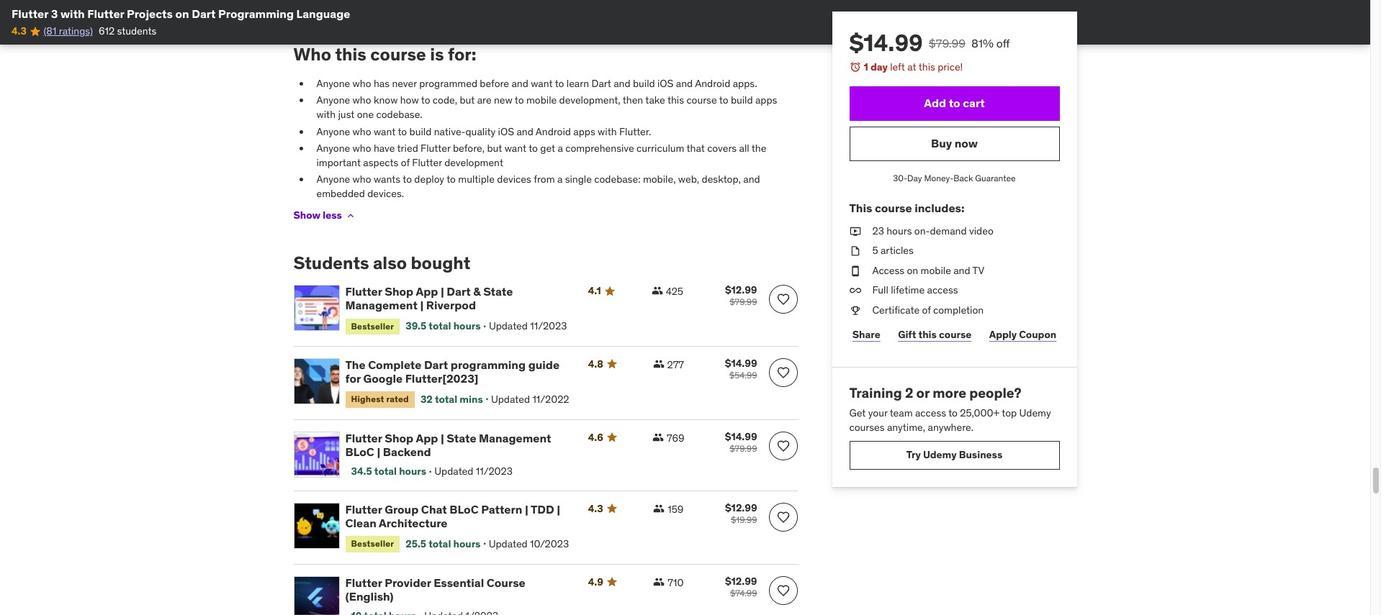 Task type: describe. For each thing, give the bounding box(es) containing it.
4.6
[[588, 431, 603, 444]]

3 $12.99 from the top
[[725, 575, 757, 588]]

1
[[864, 60, 868, 73]]

highest rated
[[351, 394, 409, 405]]

bestseller for shop
[[351, 321, 394, 332]]

backend
[[383, 445, 431, 459]]

bloc inside flutter shop app | state management bloc | backend
[[345, 445, 374, 459]]

access on mobile and tv
[[872, 264, 985, 277]]

to right how
[[421, 94, 430, 107]]

1 vertical spatial but
[[487, 142, 502, 155]]

this course includes:
[[849, 201, 965, 216]]

code,
[[433, 94, 457, 107]]

programming
[[451, 358, 526, 372]]

flutter up deploy at left
[[412, 156, 442, 169]]

$14.99 for $14.99 $79.99 81% off
[[849, 28, 923, 58]]

2 vertical spatial with
[[598, 125, 617, 138]]

to up covers
[[719, 94, 728, 107]]

flutter provider essential course (english) link
[[345, 576, 571, 604]]

video
[[969, 224, 994, 237]]

bloc inside flutter group chat bloc pattern | tdd | clean architecture
[[450, 503, 479, 517]]

try
[[907, 449, 921, 462]]

to right new
[[515, 94, 524, 107]]

the inside 'anyone who has never programmed before and want to learn dart and build ios and android apps. anyone who know how to code, but are new to mobile development, then take this course to build apps with just one codebase. anyone who want to build native-quality ios and android apps with flutter. anyone who have tried flutter before, but want to get a comprehensive curriculum that covers all the important aspects of flutter development anyone who wants to deploy to multiple devices from a single codebase: mobile, web, desktop, and embedded devices.'
[[752, 142, 767, 155]]

programming
[[218, 6, 294, 21]]

is
[[430, 43, 444, 66]]

$12.99 for state
[[725, 284, 757, 297]]

flutter down native-
[[421, 142, 451, 155]]

769
[[667, 432, 685, 445]]

1 vertical spatial udemy
[[923, 449, 957, 462]]

0 vertical spatial access
[[927, 284, 958, 297]]

updated 10/2023
[[489, 538, 569, 551]]

language
[[296, 6, 350, 21]]

1 who from the top
[[353, 77, 371, 90]]

1 day left at this price!
[[864, 60, 963, 73]]

left
[[890, 60, 905, 73]]

4 who from the top
[[353, 142, 371, 155]]

and right quality
[[517, 125, 533, 138]]

who
[[293, 43, 331, 66]]

flutter inside flutter provider essential course (english)
[[345, 576, 382, 590]]

5 anyone from the top
[[317, 173, 350, 186]]

ratings)
[[59, 25, 93, 38]]

important
[[317, 156, 361, 169]]

try udemy business
[[907, 449, 1003, 462]]

32
[[421, 393, 433, 406]]

add to cart button
[[849, 86, 1060, 121]]

show less button
[[293, 201, 356, 230]]

4.8
[[588, 358, 603, 371]]

1 vertical spatial build
[[731, 94, 753, 107]]

anyone who has never programmed before and want to learn dart and build ios and android apps. anyone who know how to code, but are new to mobile development, then take this course to build apps with just one codebase. anyone who want to build native-quality ios and android apps with flutter. anyone who have tried flutter before, but want to get a comprehensive curriculum that covers all the important aspects of flutter development anyone who wants to deploy to multiple devices from a single codebase: mobile, web, desktop, and embedded devices.
[[317, 77, 777, 200]]

all
[[739, 142, 749, 155]]

25,000+
[[960, 407, 1000, 420]]

updated 11/2023 for 34.5 total hours
[[435, 465, 513, 478]]

programmed
[[419, 77, 477, 90]]

show
[[293, 209, 321, 222]]

$14.99 $79.99
[[725, 431, 757, 454]]

3 who from the top
[[353, 125, 371, 138]]

0 vertical spatial android
[[695, 77, 731, 90]]

and left apps.
[[676, 77, 693, 90]]

access
[[872, 264, 905, 277]]

0 vertical spatial a
[[558, 142, 563, 155]]

your
[[868, 407, 888, 420]]

guarantee
[[975, 173, 1016, 183]]

to down codebase.
[[398, 125, 407, 138]]

business
[[959, 449, 1003, 462]]

34.5 total hours
[[351, 465, 426, 478]]

1 horizontal spatial 4.3
[[588, 503, 603, 516]]

dart left 'programming'
[[192, 6, 216, 21]]

xsmall image for 769
[[652, 432, 664, 444]]

xsmall image for 425
[[652, 285, 663, 297]]

11/2023 for 34.5 total hours
[[476, 465, 513, 478]]

total for chat
[[429, 538, 451, 551]]

10/2023
[[530, 538, 569, 551]]

show less
[[293, 209, 342, 222]]

updated for pattern
[[489, 538, 528, 551]]

now
[[955, 136, 978, 151]]

course down completion
[[939, 329, 972, 341]]

group
[[385, 503, 419, 517]]

612
[[99, 25, 115, 38]]

bestseller for group
[[351, 539, 394, 550]]

training 2 or more people? get your team access to 25,000+ top udemy courses anytime, anywhere.
[[849, 384, 1051, 434]]

guide
[[528, 358, 560, 372]]

native-
[[434, 125, 466, 138]]

training
[[849, 384, 902, 402]]

1 vertical spatial a
[[557, 173, 563, 186]]

course up never
[[370, 43, 426, 66]]

and right desktop,
[[743, 173, 760, 186]]

flutter[2023]
[[405, 372, 479, 386]]

mobile inside 'anyone who has never programmed before and want to learn dart and build ios and android apps. anyone who know how to code, but are new to mobile development, then take this course to build apps with just one codebase. anyone who want to build native-quality ios and android apps with flutter. anyone who have tried flutter before, but want to get a comprehensive curriculum that covers all the important aspects of flutter development anyone who wants to deploy to multiple devices from a single codebase: mobile, web, desktop, and embedded devices.'
[[526, 94, 557, 107]]

before
[[480, 77, 509, 90]]

$79.99 for $12.99 $79.99
[[730, 297, 757, 308]]

provider
[[385, 576, 431, 590]]

2 vertical spatial build
[[409, 125, 432, 138]]

web,
[[678, 173, 699, 186]]

to right "wants"
[[403, 173, 412, 186]]

0 vertical spatial apps
[[755, 94, 777, 107]]

and up the then
[[614, 77, 631, 90]]

from
[[534, 173, 555, 186]]

flutter up 612
[[87, 6, 124, 21]]

mins
[[460, 393, 483, 406]]

shop for |
[[385, 431, 414, 446]]

deploy
[[414, 173, 444, 186]]

hours for 34.5 total hours
[[399, 465, 426, 478]]

xsmall image for full
[[849, 284, 861, 298]]

23
[[872, 224, 884, 237]]

flutter group chat bloc pattern | tdd | clean architecture
[[345, 503, 560, 531]]

11/2022
[[532, 393, 569, 406]]

total for app
[[429, 320, 451, 333]]

certificate of completion
[[872, 304, 984, 317]]

and left tv
[[954, 264, 971, 277]]

32 total mins
[[421, 393, 483, 406]]

flutter shop app | state management bloc | backend link
[[345, 431, 571, 460]]

flutter group chat bloc pattern | tdd | clean architecture link
[[345, 503, 571, 531]]

cart
[[963, 96, 985, 110]]

bought
[[411, 252, 471, 274]]

students
[[293, 252, 369, 274]]

devices.
[[367, 187, 404, 200]]

$14.99 $54.99
[[725, 357, 757, 381]]

share button
[[849, 321, 884, 350]]

3 anyone from the top
[[317, 125, 350, 138]]

demand
[[930, 224, 967, 237]]

1 anyone from the top
[[317, 77, 350, 90]]

xsmall image for 277
[[653, 359, 664, 370]]

how
[[400, 94, 419, 107]]

0 vertical spatial ios
[[658, 77, 674, 90]]

11/2023 for 39.5 total hours
[[530, 320, 567, 333]]

0 vertical spatial 4.3
[[12, 25, 27, 38]]

wishlist image for |
[[776, 510, 790, 525]]

1 vertical spatial of
[[922, 304, 931, 317]]

have
[[374, 142, 395, 155]]

wishlist image for management
[[776, 439, 790, 454]]

mobile,
[[643, 173, 676, 186]]

complete
[[368, 358, 422, 372]]

$12.99 $74.99
[[725, 575, 757, 599]]

this right 'gift'
[[919, 329, 937, 341]]

total right "34.5"
[[374, 465, 397, 478]]

side!
[[389, 7, 410, 20]]

3
[[51, 6, 58, 21]]

course up 23
[[875, 201, 912, 216]]

app for |
[[416, 285, 438, 299]]

course inside 'anyone who has never programmed before and want to learn dart and build ios and android apps. anyone who know how to code, but are new to mobile development, then take this course to build apps with just one codebase. anyone who want to build native-quality ios and android apps with flutter. anyone who have tried flutter before, but want to get a comprehensive curriculum that covers all the important aspects of flutter development anyone who wants to deploy to multiple devices from a single codebase: mobile, web, desktop, and embedded devices.'
[[687, 94, 717, 107]]

and up new
[[512, 77, 528, 90]]

this
[[849, 201, 872, 216]]

39.5 total hours
[[406, 320, 481, 333]]

management inside flutter shop app | dart & state management | riverpod
[[345, 299, 418, 313]]

tv
[[973, 264, 985, 277]]

certificate
[[872, 304, 920, 317]]

39.5
[[406, 320, 427, 333]]

| right tdd
[[557, 503, 560, 517]]

updated down the "flutter shop app | state management bloc | backend" link
[[435, 465, 473, 478]]



Task type: vqa. For each thing, say whether or not it's contained in the screenshot.


Task type: locate. For each thing, give the bounding box(es) containing it.
riverpod
[[426, 299, 476, 313]]

23 hours on-demand video
[[872, 224, 994, 237]]

but
[[460, 94, 475, 107], [487, 142, 502, 155]]

0 vertical spatial management
[[345, 299, 418, 313]]

of down the full lifetime access
[[922, 304, 931, 317]]

share
[[853, 329, 881, 341]]

a
[[558, 142, 563, 155], [557, 173, 563, 186]]

app for backend
[[416, 431, 438, 446]]

1 horizontal spatial build
[[633, 77, 655, 90]]

1 vertical spatial apps
[[573, 125, 595, 138]]

udemy
[[1019, 407, 1051, 420], [923, 449, 957, 462]]

flutter up "34.5"
[[345, 431, 382, 446]]

state right &
[[483, 285, 513, 299]]

to left get
[[529, 142, 538, 155]]

of inside 'anyone who has never programmed before and want to learn dart and build ios and android apps. anyone who know how to code, but are new to mobile development, then take this course to build apps with just one codebase. anyone who want to build native-quality ios and android apps with flutter. anyone who have tried flutter before, but want to get a comprehensive curriculum that covers all the important aspects of flutter development anyone who wants to deploy to multiple devices from a single codebase: mobile, web, desktop, and embedded devices.'
[[401, 156, 410, 169]]

includes:
[[915, 201, 965, 216]]

flutter down students also bought
[[345, 285, 382, 299]]

0 vertical spatial wishlist image
[[776, 439, 790, 454]]

0 horizontal spatial with
[[60, 6, 85, 21]]

flutter inside flutter group chat bloc pattern | tdd | clean architecture
[[345, 503, 382, 517]]

dart inside flutter shop app | dart & state management | riverpod
[[447, 285, 471, 299]]

shop for management
[[385, 285, 414, 299]]

with left just
[[317, 108, 336, 121]]

highest
[[351, 394, 384, 405]]

try udemy business link
[[849, 441, 1060, 470]]

&
[[473, 285, 481, 299]]

embedded
[[317, 187, 365, 200]]

0 horizontal spatial mobile
[[526, 94, 557, 107]]

access inside 'training 2 or more people? get your team access to 25,000+ top udemy courses anytime, anywhere.'
[[915, 407, 946, 420]]

$79.99 inside $14.99 $79.99 81% off
[[929, 36, 966, 50]]

xsmall image for access
[[849, 264, 861, 278]]

this inside 'anyone who has never programmed before and want to learn dart and build ios and android apps. anyone who know how to code, but are new to mobile development, then take this course to build apps with just one codebase. anyone who want to build native-quality ios and android apps with flutter. anyone who have tried flutter before, but want to get a comprehensive curriculum that covers all the important aspects of flutter development anyone who wants to deploy to multiple devices from a single codebase: mobile, web, desktop, and embedded devices.'
[[668, 94, 684, 107]]

1 shop from the top
[[385, 285, 414, 299]]

$12.99 $19.99
[[725, 502, 757, 526]]

0 horizontal spatial 4.3
[[12, 25, 27, 38]]

| left tdd
[[525, 503, 528, 517]]

state inside flutter shop app | state management bloc | backend
[[447, 431, 476, 446]]

completion
[[933, 304, 984, 317]]

updated right the mins
[[491, 393, 530, 406]]

xsmall image left 710
[[653, 577, 665, 588]]

who left "wants"
[[353, 173, 371, 186]]

2 vertical spatial $79.99
[[730, 444, 757, 454]]

flutter inside flutter shop app | state management bloc | backend
[[345, 431, 382, 446]]

$14.99 $79.99 81% off
[[849, 28, 1010, 58]]

app down bought
[[416, 285, 438, 299]]

2 vertical spatial want
[[505, 142, 526, 155]]

2 horizontal spatial on
[[907, 264, 918, 277]]

on right the you
[[332, 7, 343, 20]]

ios up take
[[658, 77, 674, 90]]

34.5
[[351, 465, 372, 478]]

xsmall image for certificate of completion
[[849, 304, 861, 318]]

2 horizontal spatial with
[[598, 125, 617, 138]]

coupon
[[1019, 329, 1057, 341]]

1 wishlist image from the top
[[776, 293, 790, 307]]

xsmall image left access
[[849, 264, 861, 278]]

1 vertical spatial state
[[447, 431, 476, 446]]

| down bought
[[441, 285, 444, 299]]

1 vertical spatial bestseller
[[351, 539, 394, 550]]

0 horizontal spatial the
[[345, 7, 360, 20]]

with up ratings)
[[60, 6, 85, 21]]

shop up 34.5 total hours
[[385, 431, 414, 446]]

0 horizontal spatial want
[[374, 125, 396, 138]]

$54.99
[[729, 370, 757, 381]]

mobile
[[526, 94, 557, 107], [921, 264, 951, 277]]

devices
[[497, 173, 531, 186]]

add to cart
[[924, 96, 985, 110]]

to inside 'training 2 or more people? get your team access to 25,000+ top udemy courses anytime, anywhere.'
[[949, 407, 958, 420]]

$12.99 right the 159
[[725, 502, 757, 515]]

$14.99 for $14.99 $79.99
[[725, 431, 757, 444]]

multiple
[[458, 173, 495, 186]]

$79.99 for $14.99 $79.99
[[730, 444, 757, 454]]

2 shop from the top
[[385, 431, 414, 446]]

0 vertical spatial mobile
[[526, 94, 557, 107]]

0 vertical spatial with
[[60, 6, 85, 21]]

$74.99
[[730, 588, 757, 599]]

0 horizontal spatial management
[[345, 299, 418, 313]]

app inside flutter shop app | state management bloc | backend
[[416, 431, 438, 446]]

dart inside 'anyone who has never programmed before and want to learn dart and build ios and android apps. anyone who know how to code, but are new to mobile development, then take this course to build apps with just one codebase. anyone who want to build native-quality ios and android apps with flutter. anyone who have tried flutter before, but want to get a comprehensive curriculum that covers all the important aspects of flutter development anyone who wants to deploy to multiple devices from a single codebase: mobile, web, desktop, and embedded devices.'
[[592, 77, 611, 90]]

0 horizontal spatial bloc
[[345, 445, 374, 459]]

| up 39.5
[[420, 299, 424, 313]]

hours for 25.5 total hours
[[453, 538, 481, 551]]

1 horizontal spatial state
[[483, 285, 513, 299]]

(81
[[43, 25, 56, 38]]

development,
[[559, 94, 621, 107]]

codebase.
[[376, 108, 423, 121]]

flutter inside flutter shop app | dart & state management | riverpod
[[345, 285, 382, 299]]

1 vertical spatial with
[[317, 108, 336, 121]]

1 vertical spatial xsmall image
[[849, 284, 861, 298]]

updated down the pattern
[[489, 538, 528, 551]]

0 horizontal spatial state
[[447, 431, 476, 446]]

tdd
[[531, 503, 554, 517]]

1 horizontal spatial the
[[752, 142, 767, 155]]

day
[[907, 173, 922, 183]]

0 vertical spatial bestseller
[[351, 321, 394, 332]]

android
[[695, 77, 731, 90], [536, 125, 571, 138]]

rated
[[386, 394, 409, 405]]

apply coupon
[[989, 329, 1057, 341]]

a right get
[[558, 142, 563, 155]]

hours for 39.5 total hours
[[453, 320, 481, 333]]

2 horizontal spatial want
[[531, 77, 553, 90]]

2 wishlist image from the top
[[776, 366, 790, 380]]

1 horizontal spatial want
[[505, 142, 526, 155]]

hours down riverpod
[[453, 320, 481, 333]]

0 horizontal spatial apps
[[573, 125, 595, 138]]

5 who from the top
[[353, 173, 371, 186]]

of down tried
[[401, 156, 410, 169]]

wishlist image for flutter shop app | dart & state management | riverpod
[[776, 293, 790, 307]]

2 vertical spatial wishlist image
[[776, 584, 790, 598]]

management inside flutter shop app | state management bloc | backend
[[479, 431, 551, 446]]

udemy inside 'training 2 or more people? get your team access to 25,000+ top udemy courses anytime, anywhere.'
[[1019, 407, 1051, 420]]

1 app from the top
[[416, 285, 438, 299]]

$79.99 for $14.99 $79.99 81% off
[[929, 36, 966, 50]]

1 horizontal spatial with
[[317, 108, 336, 121]]

xsmall image
[[345, 210, 356, 221], [849, 224, 861, 239], [849, 244, 861, 258], [652, 285, 663, 297], [849, 304, 861, 318], [653, 359, 664, 370], [652, 432, 664, 444], [653, 503, 665, 515]]

apps down apps.
[[755, 94, 777, 107]]

to left learn
[[555, 77, 564, 90]]

0 horizontal spatial android
[[536, 125, 571, 138]]

3 wishlist image from the top
[[776, 584, 790, 598]]

state inside flutter shop app | dart & state management | riverpod
[[483, 285, 513, 299]]

11/2023 up guide
[[530, 320, 567, 333]]

1 vertical spatial $79.99
[[730, 297, 757, 308]]

updated 11/2023 up guide
[[489, 320, 567, 333]]

dart up development,
[[592, 77, 611, 90]]

1 horizontal spatial ios
[[658, 77, 674, 90]]

wishlist image right $14.99 $79.99
[[776, 439, 790, 454]]

updated for dart
[[489, 320, 528, 333]]

1 vertical spatial $12.99
[[725, 502, 757, 515]]

that
[[687, 142, 705, 155]]

4 anyone from the top
[[317, 142, 350, 155]]

1 vertical spatial bloc
[[450, 503, 479, 517]]

gift this course link
[[895, 321, 975, 350]]

0 vertical spatial app
[[416, 285, 438, 299]]

xsmall image
[[849, 264, 861, 278], [849, 284, 861, 298], [653, 577, 665, 588]]

total down riverpod
[[429, 320, 451, 333]]

1 vertical spatial updated 11/2023
[[435, 465, 513, 478]]

xsmall image right less at the top of the page
[[345, 210, 356, 221]]

total right 32 at the bottom of the page
[[435, 393, 457, 406]]

less
[[323, 209, 342, 222]]

dart up 32 at the bottom of the page
[[424, 358, 448, 372]]

1 vertical spatial android
[[536, 125, 571, 138]]

30-day money-back guarantee
[[893, 173, 1016, 183]]

2 $12.99 from the top
[[725, 502, 757, 515]]

wishlist image right $19.99
[[776, 510, 790, 525]]

1 vertical spatial app
[[416, 431, 438, 446]]

0 horizontal spatial but
[[460, 94, 475, 107]]

people?
[[970, 384, 1022, 402]]

| up 34.5 total hours
[[377, 445, 380, 459]]

1 vertical spatial ios
[[498, 125, 514, 138]]

0 vertical spatial $79.99
[[929, 36, 966, 50]]

1 vertical spatial management
[[479, 431, 551, 446]]

updated up programming
[[489, 320, 528, 333]]

dart left &
[[447, 285, 471, 299]]

2 vertical spatial xsmall image
[[653, 577, 665, 588]]

2 app from the top
[[416, 431, 438, 446]]

day
[[871, 60, 888, 73]]

0 horizontal spatial 11/2023
[[476, 465, 513, 478]]

0 vertical spatial of
[[401, 156, 410, 169]]

2 vertical spatial $14.99
[[725, 431, 757, 444]]

total for dart
[[435, 393, 457, 406]]

0 horizontal spatial build
[[409, 125, 432, 138]]

bestseller up the
[[351, 321, 394, 332]]

0 vertical spatial wishlist image
[[776, 293, 790, 307]]

1 horizontal spatial but
[[487, 142, 502, 155]]

2 wishlist image from the top
[[776, 510, 790, 525]]

at
[[908, 60, 917, 73]]

but left are
[[460, 94, 475, 107]]

see
[[293, 7, 311, 20]]

android up get
[[536, 125, 571, 138]]

state
[[483, 285, 513, 299], [447, 431, 476, 446]]

0 vertical spatial updated 11/2023
[[489, 320, 567, 333]]

android left apps.
[[695, 77, 731, 90]]

1 vertical spatial wishlist image
[[776, 366, 790, 380]]

to right deploy at left
[[447, 173, 456, 186]]

hours down backend
[[399, 465, 426, 478]]

$12.99 right 425
[[725, 284, 757, 297]]

want up "have"
[[374, 125, 396, 138]]

access down access on mobile and tv
[[927, 284, 958, 297]]

$79.99
[[929, 36, 966, 50], [730, 297, 757, 308], [730, 444, 757, 454]]

buy now
[[931, 136, 978, 151]]

apps.
[[733, 77, 757, 90]]

build up tried
[[409, 125, 432, 138]]

|
[[441, 285, 444, 299], [420, 299, 424, 313], [441, 431, 444, 446], [377, 445, 380, 459], [525, 503, 528, 517], [557, 503, 560, 517]]

to up anywhere.
[[949, 407, 958, 420]]

1 horizontal spatial management
[[479, 431, 551, 446]]

build down apps.
[[731, 94, 753, 107]]

1 horizontal spatial on
[[332, 7, 343, 20]]

$14.99 for $14.99 $54.99
[[725, 357, 757, 370]]

get
[[540, 142, 555, 155]]

bloc right chat
[[450, 503, 479, 517]]

1 horizontal spatial mobile
[[921, 264, 951, 277]]

$79.99 up the $12.99 $19.99
[[730, 444, 757, 454]]

159
[[668, 503, 684, 516]]

xsmall image up share
[[849, 304, 861, 318]]

hours down the flutter group chat bloc pattern | tdd | clean architecture link
[[453, 538, 481, 551]]

1 bestseller from the top
[[351, 321, 394, 332]]

0 horizontal spatial on
[[175, 6, 189, 21]]

to inside add to cart button
[[949, 96, 960, 110]]

anytime,
[[887, 421, 926, 434]]

0 horizontal spatial of
[[401, 156, 410, 169]]

0 vertical spatial 11/2023
[[530, 320, 567, 333]]

who down one
[[353, 125, 371, 138]]

wishlist image
[[776, 293, 790, 307], [776, 366, 790, 380]]

updated 11/2023 for 39.5 total hours
[[489, 320, 567, 333]]

2 bestseller from the top
[[351, 539, 394, 550]]

shop down also
[[385, 285, 414, 299]]

0 vertical spatial udemy
[[1019, 407, 1051, 420]]

apps up comprehensive
[[573, 125, 595, 138]]

1 horizontal spatial apps
[[755, 94, 777, 107]]

1 vertical spatial 4.3
[[588, 503, 603, 516]]

425
[[666, 285, 683, 298]]

want
[[531, 77, 553, 90], [374, 125, 396, 138], [505, 142, 526, 155]]

management up 39.5
[[345, 299, 418, 313]]

1 $12.99 from the top
[[725, 284, 757, 297]]

shop inside flutter shop app | state management bloc | backend
[[385, 431, 414, 446]]

access down or
[[915, 407, 946, 420]]

710
[[668, 577, 684, 590]]

for
[[345, 372, 361, 386]]

0 horizontal spatial udemy
[[923, 449, 957, 462]]

bestseller down clean
[[351, 539, 394, 550]]

1 horizontal spatial of
[[922, 304, 931, 317]]

25.5
[[406, 538, 426, 551]]

0 vertical spatial $14.99
[[849, 28, 923, 58]]

this right who
[[335, 43, 367, 66]]

flutter left 3 in the left of the page
[[12, 6, 48, 21]]

pattern
[[481, 503, 522, 517]]

want up devices
[[505, 142, 526, 155]]

the
[[345, 358, 366, 372]]

this right at
[[919, 60, 935, 73]]

0 vertical spatial the
[[345, 7, 360, 20]]

anywhere.
[[928, 421, 974, 434]]

0 vertical spatial bloc
[[345, 445, 374, 459]]

the left other
[[345, 7, 360, 20]]

wishlist image for the complete dart programming guide for google flutter[2023]
[[776, 366, 790, 380]]

hours up articles
[[887, 224, 912, 237]]

architecture
[[379, 516, 448, 531]]

4.3 left (81 at the top of page
[[12, 25, 27, 38]]

0 vertical spatial build
[[633, 77, 655, 90]]

0 vertical spatial shop
[[385, 285, 414, 299]]

but down quality
[[487, 142, 502, 155]]

updated for guide
[[491, 393, 530, 406]]

course right take
[[687, 94, 717, 107]]

4.3 right tdd
[[588, 503, 603, 516]]

xsmall image for 23 hours on-demand video
[[849, 224, 861, 239]]

app down 32 at the bottom of the page
[[416, 431, 438, 446]]

1 horizontal spatial bloc
[[450, 503, 479, 517]]

new
[[494, 94, 513, 107]]

1 vertical spatial want
[[374, 125, 396, 138]]

build up the then
[[633, 77, 655, 90]]

are
[[477, 94, 492, 107]]

buy now button
[[849, 126, 1060, 161]]

2 vertical spatial $12.99
[[725, 575, 757, 588]]

mobile right new
[[526, 94, 557, 107]]

xsmall image inside show less button
[[345, 210, 356, 221]]

1 horizontal spatial 11/2023
[[530, 320, 567, 333]]

gift this course
[[898, 329, 972, 341]]

$19.99
[[731, 515, 757, 526]]

covers
[[707, 142, 737, 155]]

google
[[363, 372, 403, 386]]

1 horizontal spatial udemy
[[1019, 407, 1051, 420]]

management down updated 11/2022
[[479, 431, 551, 446]]

udemy right top on the bottom right of page
[[1019, 407, 1051, 420]]

dart inside the complete dart programming guide for google flutter[2023]
[[424, 358, 448, 372]]

full
[[872, 284, 889, 297]]

1 vertical spatial the
[[752, 142, 767, 155]]

wishlist image
[[776, 439, 790, 454], [776, 510, 790, 525], [776, 584, 790, 598]]

shop inside flutter shop app | dart & state management | riverpod
[[385, 285, 414, 299]]

updated 11/2023 down the "flutter shop app | state management bloc | backend" link
[[435, 465, 513, 478]]

$12.99 for tdd
[[725, 502, 757, 515]]

xsmall image left the 159
[[653, 503, 665, 515]]

who up one
[[353, 94, 371, 107]]

1 vertical spatial wishlist image
[[776, 510, 790, 525]]

a right from
[[557, 173, 563, 186]]

11/2023 up the pattern
[[476, 465, 513, 478]]

$79.99 inside $14.99 $79.99
[[730, 444, 757, 454]]

2 who from the top
[[353, 94, 371, 107]]

money-
[[924, 173, 954, 183]]

0 vertical spatial $12.99
[[725, 284, 757, 297]]

xsmall image for 159
[[653, 503, 665, 515]]

1 horizontal spatial android
[[695, 77, 731, 90]]

this right take
[[668, 94, 684, 107]]

$12.99 down $19.99
[[725, 575, 757, 588]]

know
[[374, 94, 398, 107]]

2 anyone from the top
[[317, 94, 350, 107]]

1 vertical spatial $14.99
[[725, 357, 757, 370]]

0 vertical spatial want
[[531, 77, 553, 90]]

0 vertical spatial but
[[460, 94, 475, 107]]

0 vertical spatial state
[[483, 285, 513, 299]]

the complete dart programming guide for google flutter[2023]
[[345, 358, 560, 386]]

1 vertical spatial shop
[[385, 431, 414, 446]]

flutter shop app | dart & state management | riverpod link
[[345, 285, 571, 313]]

for:
[[448, 43, 476, 66]]

| right backend
[[441, 431, 444, 446]]

0 vertical spatial xsmall image
[[849, 264, 861, 278]]

flutter shop app | dart & state management | riverpod
[[345, 285, 513, 313]]

xsmall image left 277
[[653, 359, 664, 370]]

$79.99 inside $12.99 $79.99
[[730, 297, 757, 308]]

1 vertical spatial mobile
[[921, 264, 951, 277]]

1 vertical spatial access
[[915, 407, 946, 420]]

alarm image
[[849, 61, 861, 73]]

bloc
[[345, 445, 374, 459], [450, 503, 479, 517]]

1 vertical spatial 11/2023
[[476, 465, 513, 478]]

gift
[[898, 329, 916, 341]]

app
[[416, 285, 438, 299], [416, 431, 438, 446]]

2 horizontal spatial build
[[731, 94, 753, 107]]

with up comprehensive
[[598, 125, 617, 138]]

or
[[916, 384, 930, 402]]

mobile up the full lifetime access
[[921, 264, 951, 277]]

one
[[357, 108, 374, 121]]

app inside flutter shop app | dart & state management | riverpod
[[416, 285, 438, 299]]

comprehensive
[[565, 142, 634, 155]]

4.3
[[12, 25, 27, 38], [588, 503, 603, 516]]

1 wishlist image from the top
[[776, 439, 790, 454]]

$79.99 up $14.99 $54.99
[[730, 297, 757, 308]]

xsmall image for 5 articles
[[849, 244, 861, 258]]



